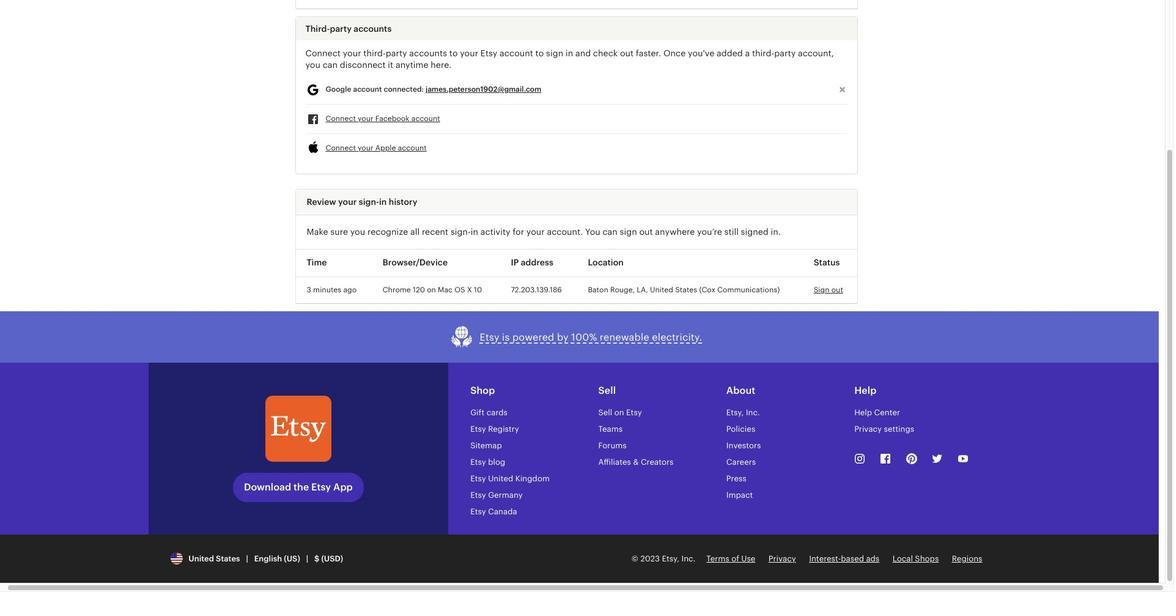 Task type: vqa. For each thing, say whether or not it's contained in the screenshot.
right order
no



Task type: describe. For each thing, give the bounding box(es) containing it.
1 horizontal spatial on
[[615, 408, 624, 417]]

james.peterson1902@gmail.com link
[[426, 85, 542, 94]]

it
[[388, 60, 394, 70]]

sign
[[814, 286, 830, 294]]

etsy for blog
[[471, 458, 486, 467]]

1 vertical spatial you
[[350, 227, 365, 237]]

account inside 'connect your third-party accounts to your etsy account to sign in and check out faster. once you've added a third-party account, you can disconnect it anytime here.'
[[500, 48, 533, 58]]

activity
[[481, 227, 511, 237]]

1 vertical spatial inc.
[[682, 554, 696, 563]]

1 vertical spatial sign-
[[451, 227, 471, 237]]

sell on etsy link
[[599, 408, 642, 417]]

etsy, inc.
[[727, 408, 760, 417]]

1 horizontal spatial can
[[603, 227, 618, 237]]

etsy registry
[[471, 425, 519, 434]]

(us)
[[284, 554, 300, 563]]

2 horizontal spatial united
[[650, 286, 674, 294]]

kingdom
[[516, 474, 550, 483]]

united states   |   english (us)   |   $ (usd)
[[185, 554, 343, 563]]

teams
[[599, 425, 623, 434]]

1 third- from the left
[[364, 48, 386, 58]]

help center link
[[855, 408, 901, 417]]

renewable
[[600, 331, 650, 343]]

history
[[389, 197, 418, 207]]

interest-based ads link
[[810, 554, 880, 563]]

forums
[[599, 441, 627, 450]]

sell for sell
[[599, 385, 616, 397]]

your right for
[[527, 227, 545, 237]]

0 vertical spatial accounts
[[354, 24, 392, 34]]

1 horizontal spatial united
[[488, 474, 514, 483]]

1 horizontal spatial in
[[471, 227, 479, 237]]

account down disconnect
[[353, 85, 382, 94]]

powered
[[513, 331, 555, 343]]

interest-
[[810, 554, 841, 563]]

added
[[717, 48, 743, 58]]

facebook
[[376, 114, 410, 123]]

etsy for registry
[[471, 425, 486, 434]]

2023
[[641, 554, 660, 563]]

connect your third-party accounts to your etsy account to sign in and check out faster. once you've added a third-party account, you can disconnect it anytime here.
[[306, 48, 834, 70]]

sign inside 'connect your third-party accounts to your etsy account to sign in and check out faster. once you've added a third-party account, you can disconnect it anytime here.'
[[546, 48, 564, 58]]

download the etsy app
[[244, 481, 353, 493]]

by
[[557, 331, 569, 343]]

a
[[745, 48, 750, 58]]

location
[[588, 258, 624, 268]]

la,
[[637, 286, 648, 294]]

baton rouge, la, united states (cox communications)
[[588, 286, 780, 294]]

help center
[[855, 408, 901, 417]]

etsy canada
[[471, 507, 517, 516]]

check
[[593, 48, 618, 58]]

0 horizontal spatial party
[[330, 24, 352, 34]]

make
[[307, 227, 328, 237]]

the
[[294, 481, 309, 493]]

sell for sell on etsy
[[599, 408, 613, 417]]

your for apple
[[358, 144, 374, 152]]

2 | from the left
[[306, 554, 308, 563]]

time
[[307, 258, 327, 268]]

affiliates & creators
[[599, 458, 674, 467]]

help for help center
[[855, 408, 873, 417]]

faster.
[[636, 48, 662, 58]]

etsy for is
[[480, 331, 500, 343]]

you've
[[688, 48, 715, 58]]

status
[[814, 258, 840, 268]]

etsy for united
[[471, 474, 486, 483]]

investors
[[727, 441, 761, 450]]

etsy blog
[[471, 458, 506, 467]]

ads
[[867, 554, 880, 563]]

once
[[664, 48, 686, 58]]

shop
[[471, 385, 495, 397]]

electricity.
[[652, 331, 703, 343]]

terms of use link
[[707, 554, 756, 563]]

of
[[732, 554, 740, 563]]

forums link
[[599, 441, 627, 450]]

policies
[[727, 425, 756, 434]]

etsy right the
[[311, 481, 331, 493]]

center
[[875, 408, 901, 417]]

registry
[[488, 425, 519, 434]]

privacy settings link
[[855, 425, 915, 434]]

local
[[893, 554, 913, 563]]

about
[[727, 385, 756, 397]]

etsy is powered by 100% renewable electricity. button
[[451, 326, 703, 348]]

for
[[513, 227, 524, 237]]

0 horizontal spatial united
[[189, 554, 214, 563]]

recent
[[422, 227, 449, 237]]

mac
[[438, 286, 453, 294]]

1 horizontal spatial out
[[640, 227, 653, 237]]

english
[[254, 554, 282, 563]]

press link
[[727, 474, 747, 483]]

rouge,
[[611, 286, 635, 294]]

germany
[[488, 491, 523, 500]]

google account connected: james.peterson1902@gmail.com
[[326, 85, 542, 94]]

use
[[742, 554, 756, 563]]

based
[[841, 554, 864, 563]]

can inside 'connect your third-party accounts to your etsy account to sign in and check out faster. once you've added a third-party account, you can disconnect it anytime here.'
[[323, 60, 338, 70]]

recognize
[[368, 227, 408, 237]]

sitemap link
[[471, 441, 502, 450]]

chrome
[[383, 286, 411, 294]]

your for facebook
[[358, 114, 374, 123]]

account.
[[547, 227, 583, 237]]

0 vertical spatial etsy,
[[727, 408, 744, 417]]

connect your apple account
[[326, 144, 427, 152]]

os
[[455, 286, 465, 294]]

terms of use
[[707, 554, 756, 563]]

out inside 'connect your third-party accounts to your etsy account to sign in and check out faster. once you've added a third-party account, you can disconnect it anytime here.'
[[620, 48, 634, 58]]

1 vertical spatial etsy,
[[662, 554, 680, 563]]

is
[[502, 331, 510, 343]]

cards
[[487, 408, 508, 417]]



Task type: locate. For each thing, give the bounding box(es) containing it.
0 horizontal spatial third-
[[364, 48, 386, 58]]

sell up sell on etsy link
[[599, 385, 616, 397]]

72.203.139.186
[[511, 286, 562, 294]]

careers
[[727, 458, 756, 467]]

anywhere
[[655, 227, 695, 237]]

0 horizontal spatial out
[[620, 48, 634, 58]]

your up james.peterson1902@gmail.com
[[460, 48, 479, 58]]

0 horizontal spatial etsy,
[[662, 554, 680, 563]]

2 horizontal spatial out
[[832, 286, 844, 294]]

united right la,
[[650, 286, 674, 294]]

anytime
[[396, 60, 429, 70]]

etsy up etsy canada on the bottom left of page
[[471, 491, 486, 500]]

careers link
[[727, 458, 756, 467]]

impact
[[727, 491, 753, 500]]

connect down third-
[[306, 48, 341, 58]]

0 vertical spatial states
[[676, 286, 698, 294]]

2 to from the left
[[536, 48, 544, 58]]

privacy for privacy settings
[[855, 425, 882, 434]]

sign out
[[814, 286, 844, 294]]

0 vertical spatial united
[[650, 286, 674, 294]]

help for help
[[855, 385, 877, 397]]

creators
[[641, 458, 674, 467]]

account
[[500, 48, 533, 58], [353, 85, 382, 94], [412, 114, 440, 123], [398, 144, 427, 152]]

2 third- from the left
[[752, 48, 775, 58]]

1 to from the left
[[450, 48, 458, 58]]

0 horizontal spatial |
[[246, 554, 248, 563]]

etsy up forums
[[627, 408, 642, 417]]

sitemap
[[471, 441, 502, 450]]

etsy registry link
[[471, 425, 519, 434]]

party left account,
[[775, 48, 796, 58]]

1 horizontal spatial to
[[536, 48, 544, 58]]

browser/device
[[383, 258, 448, 268]]

etsy left the is
[[480, 331, 500, 343]]

privacy for the privacy link
[[769, 554, 796, 563]]

privacy right use
[[769, 554, 796, 563]]

1 horizontal spatial third-
[[752, 48, 775, 58]]

sell on etsy
[[599, 408, 642, 417]]

(usd)
[[321, 554, 343, 563]]

etsy inside etsy is powered by 100% renewable electricity. 'button'
[[480, 331, 500, 343]]

sign out link
[[814, 286, 844, 294]]

third- right a
[[752, 48, 775, 58]]

your left apple
[[358, 144, 374, 152]]

inc.
[[746, 408, 760, 417], [682, 554, 696, 563]]

james.peterson1902@gmail.com
[[426, 85, 542, 94]]

etsy up james.peterson1902@gmail.com
[[481, 48, 498, 58]]

1 vertical spatial connect
[[326, 114, 356, 123]]

states left english
[[216, 554, 240, 563]]

0 vertical spatial help
[[855, 385, 877, 397]]

connect for connect your third-party accounts to your etsy account to sign in and check out faster. once you've added a third-party account, you can disconnect it anytime here.
[[306, 48, 341, 58]]

1 vertical spatial sign
[[620, 227, 637, 237]]

to
[[450, 48, 458, 58], [536, 48, 544, 58]]

1 horizontal spatial accounts
[[410, 48, 447, 58]]

sure
[[331, 227, 348, 237]]

etsy for germany
[[471, 491, 486, 500]]

1 horizontal spatial inc.
[[746, 408, 760, 417]]

0 horizontal spatial in
[[379, 197, 387, 207]]

2 help from the top
[[855, 408, 873, 417]]

inc. left terms
[[682, 554, 696, 563]]

in inside 'connect your third-party accounts to your etsy account to sign in and check out faster. once you've added a third-party account, you can disconnect it anytime here.'
[[566, 48, 573, 58]]

etsy down etsy blog
[[471, 474, 486, 483]]

to up here.
[[450, 48, 458, 58]]

0 horizontal spatial can
[[323, 60, 338, 70]]

address
[[521, 258, 554, 268]]

terms
[[707, 554, 730, 563]]

sign- right recent
[[451, 227, 471, 237]]

1 horizontal spatial states
[[676, 286, 698, 294]]

sell
[[599, 385, 616, 397], [599, 408, 613, 417]]

2 horizontal spatial party
[[775, 48, 796, 58]]

apple
[[376, 144, 396, 152]]

united
[[650, 286, 674, 294], [488, 474, 514, 483], [189, 554, 214, 563]]

etsy down sitemap
[[471, 458, 486, 467]]

in left history
[[379, 197, 387, 207]]

review
[[307, 197, 336, 207]]

etsy for canada
[[471, 507, 486, 516]]

0 vertical spatial sign
[[546, 48, 564, 58]]

| left english
[[246, 554, 248, 563]]

0 vertical spatial privacy
[[855, 425, 882, 434]]

download the etsy app link
[[233, 473, 364, 502]]

party up it
[[386, 48, 407, 58]]

your right review on the left top of page
[[338, 197, 357, 207]]

here.
[[431, 60, 452, 70]]

you right sure
[[350, 227, 365, 237]]

0 vertical spatial can
[[323, 60, 338, 70]]

review your sign-in history
[[307, 197, 418, 207]]

1 horizontal spatial you
[[350, 227, 365, 237]]

2 vertical spatial united
[[189, 554, 214, 563]]

sign- left history
[[359, 197, 379, 207]]

&
[[633, 458, 639, 467]]

impact link
[[727, 491, 753, 500]]

0 vertical spatial sell
[[599, 385, 616, 397]]

to left and
[[536, 48, 544, 58]]

on
[[427, 286, 436, 294], [615, 408, 624, 417]]

1 vertical spatial states
[[216, 554, 240, 563]]

shops
[[916, 554, 939, 563]]

1 horizontal spatial sign
[[620, 227, 637, 237]]

you're
[[698, 227, 723, 237]]

account right apple
[[398, 144, 427, 152]]

x
[[467, 286, 472, 294]]

1 vertical spatial in
[[379, 197, 387, 207]]

1 vertical spatial privacy
[[769, 554, 796, 563]]

etsy,
[[727, 408, 744, 417], [662, 554, 680, 563]]

privacy settings
[[855, 425, 915, 434]]

2 vertical spatial in
[[471, 227, 479, 237]]

accounts up disconnect
[[354, 24, 392, 34]]

0 horizontal spatial sign-
[[359, 197, 379, 207]]

on up teams link at the bottom of the page
[[615, 408, 624, 417]]

account down google account connected: james.peterson1902@gmail.com
[[412, 114, 440, 123]]

0 horizontal spatial accounts
[[354, 24, 392, 34]]

investors link
[[727, 441, 761, 450]]

gift cards
[[471, 408, 508, 417]]

0 vertical spatial out
[[620, 48, 634, 58]]

connect left apple
[[326, 144, 356, 152]]

you
[[586, 227, 601, 237]]

ip
[[511, 258, 519, 268]]

3 minutes ago
[[307, 286, 357, 294]]

teams link
[[599, 425, 623, 434]]

etsy, right 2023
[[662, 554, 680, 563]]

accounts inside 'connect your third-party accounts to your etsy account to sign in and check out faster. once you've added a third-party account, you can disconnect it anytime here.'
[[410, 48, 447, 58]]

help
[[855, 385, 877, 397], [855, 408, 873, 417]]

connect for connect your apple account
[[326, 144, 356, 152]]

in left activity
[[471, 227, 479, 237]]

canada
[[488, 507, 517, 516]]

1 vertical spatial help
[[855, 408, 873, 417]]

0 vertical spatial sign-
[[359, 197, 379, 207]]

2 horizontal spatial in
[[566, 48, 573, 58]]

inc. up policies link
[[746, 408, 760, 417]]

connect down google
[[326, 114, 356, 123]]

united right us image
[[189, 554, 214, 563]]

on right 120
[[427, 286, 436, 294]]

and
[[576, 48, 591, 58]]

sell up teams link at the bottom of the page
[[599, 408, 613, 417]]

100%
[[572, 331, 597, 343]]

out right the sign at right top
[[832, 286, 844, 294]]

1 help from the top
[[855, 385, 877, 397]]

1 sell from the top
[[599, 385, 616, 397]]

account,
[[798, 48, 834, 58]]

etsy left canada
[[471, 507, 486, 516]]

help up help center
[[855, 385, 877, 397]]

etsy, inc. link
[[727, 408, 760, 417]]

ago
[[344, 286, 357, 294]]

united down the blog
[[488, 474, 514, 483]]

in left and
[[566, 48, 573, 58]]

your for sign-
[[338, 197, 357, 207]]

connected:
[[384, 85, 424, 94]]

1 vertical spatial on
[[615, 408, 624, 417]]

all
[[411, 227, 420, 237]]

0 horizontal spatial inc.
[[682, 554, 696, 563]]

states left (cox
[[676, 286, 698, 294]]

0 vertical spatial on
[[427, 286, 436, 294]]

signed
[[741, 227, 769, 237]]

out right check at the right of page
[[620, 48, 634, 58]]

etsy down gift
[[471, 425, 486, 434]]

sign left and
[[546, 48, 564, 58]]

download
[[244, 481, 291, 493]]

0 vertical spatial inc.
[[746, 408, 760, 417]]

0 vertical spatial you
[[306, 60, 321, 70]]

you inside 'connect your third-party accounts to your etsy account to sign in and check out faster. once you've added a third-party account, you can disconnect it anytime here.'
[[306, 60, 321, 70]]

your up disconnect
[[343, 48, 361, 58]]

blog
[[488, 458, 506, 467]]

| left $
[[306, 554, 308, 563]]

0 horizontal spatial to
[[450, 48, 458, 58]]

$
[[314, 554, 320, 563]]

120
[[413, 286, 425, 294]]

1 vertical spatial out
[[640, 227, 653, 237]]

third-
[[306, 24, 330, 34]]

make sure you recognize all recent sign-in activity for your account. you can sign out anywhere you're still signed in.
[[307, 227, 781, 237]]

regions button
[[952, 553, 983, 565]]

2 vertical spatial connect
[[326, 144, 356, 152]]

help left center
[[855, 408, 873, 417]]

privacy down help center
[[855, 425, 882, 434]]

2 vertical spatial out
[[832, 286, 844, 294]]

1 horizontal spatial etsy,
[[727, 408, 744, 417]]

ip address
[[511, 258, 554, 268]]

0 horizontal spatial sign
[[546, 48, 564, 58]]

party up disconnect
[[330, 24, 352, 34]]

sign right you
[[620, 227, 637, 237]]

etsy is powered by 100% renewable electricity.
[[480, 331, 703, 343]]

1 horizontal spatial |
[[306, 554, 308, 563]]

1 horizontal spatial privacy
[[855, 425, 882, 434]]

regions
[[952, 554, 983, 563]]

0 horizontal spatial states
[[216, 554, 240, 563]]

your left facebook
[[358, 114, 374, 123]]

0 horizontal spatial on
[[427, 286, 436, 294]]

third- up disconnect
[[364, 48, 386, 58]]

0 vertical spatial in
[[566, 48, 573, 58]]

connect for connect your facebook account
[[326, 114, 356, 123]]

connect your facebook account link
[[326, 114, 440, 123]]

baton
[[588, 286, 609, 294]]

0 vertical spatial connect
[[306, 48, 341, 58]]

policies link
[[727, 425, 756, 434]]

out left anywhere
[[640, 227, 653, 237]]

0 horizontal spatial you
[[306, 60, 321, 70]]

etsy, up policies link
[[727, 408, 744, 417]]

accounts up here.
[[410, 48, 447, 58]]

account up the james.peterson1902@gmail.com link
[[500, 48, 533, 58]]

0 horizontal spatial privacy
[[769, 554, 796, 563]]

privacy link
[[769, 554, 796, 563]]

1 vertical spatial can
[[603, 227, 618, 237]]

1 horizontal spatial sign-
[[451, 227, 471, 237]]

2 sell from the top
[[599, 408, 613, 417]]

etsy germany link
[[471, 491, 523, 500]]

1 vertical spatial sell
[[599, 408, 613, 417]]

us image
[[170, 553, 183, 565]]

1 | from the left
[[246, 554, 248, 563]]

connect inside 'connect your third-party accounts to your etsy account to sign in and check out faster. once you've added a third-party account, you can disconnect it anytime here.'
[[306, 48, 341, 58]]

© 2023 etsy, inc.
[[632, 554, 696, 563]]

3
[[307, 286, 311, 294]]

1 horizontal spatial party
[[386, 48, 407, 58]]

sign
[[546, 48, 564, 58], [620, 227, 637, 237]]

1 vertical spatial united
[[488, 474, 514, 483]]

in
[[566, 48, 573, 58], [379, 197, 387, 207], [471, 227, 479, 237]]

your for third-
[[343, 48, 361, 58]]

can up google
[[323, 60, 338, 70]]

1 vertical spatial accounts
[[410, 48, 447, 58]]

etsy inside 'connect your third-party accounts to your etsy account to sign in and check out faster. once you've added a third-party account, you can disconnect it anytime here.'
[[481, 48, 498, 58]]

can right you
[[603, 227, 618, 237]]

you down third-
[[306, 60, 321, 70]]

(cox
[[700, 286, 716, 294]]



